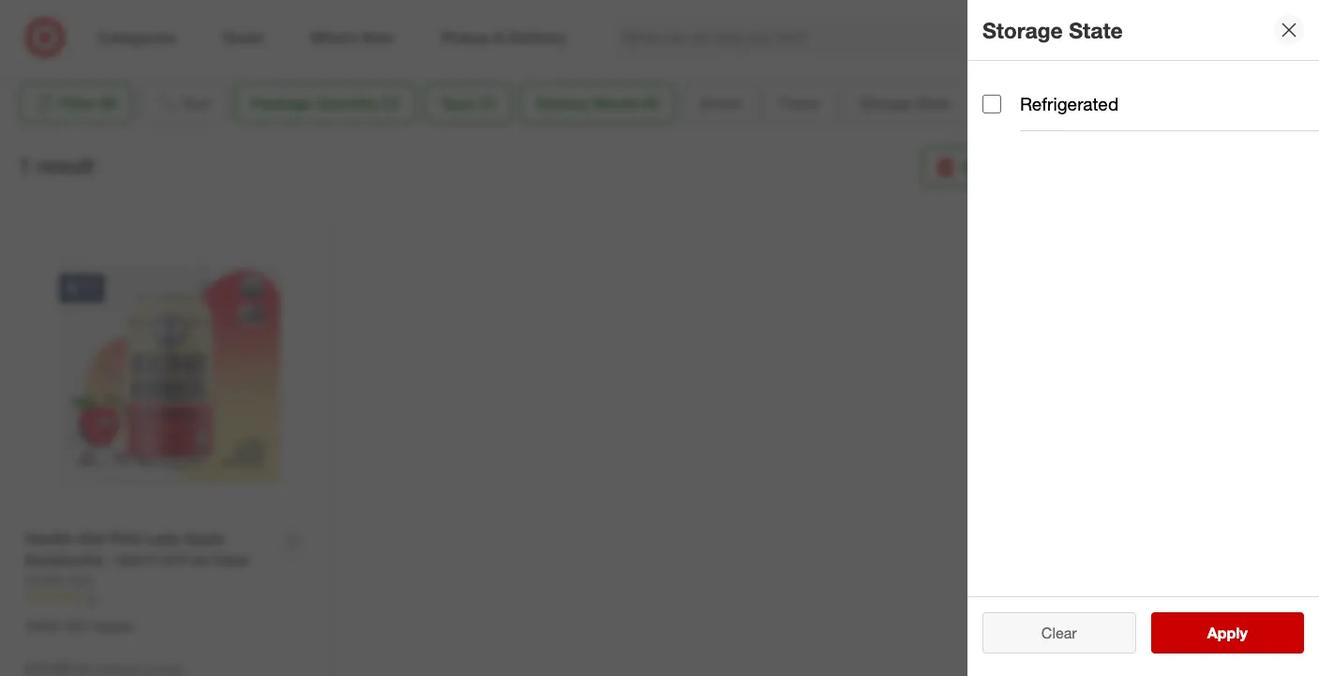 Task type: vqa. For each thing, say whether or not it's contained in the screenshot.


Task type: describe. For each thing, give the bounding box(es) containing it.
What can we help you find? suggestions appear below search field
[[612, 17, 1079, 58]]

apple
[[184, 529, 225, 548]]

health-ade link
[[25, 571, 92, 589]]

advertisement region
[[97, 0, 1222, 44]]

filter
[[60, 94, 96, 112]]

1
[[18, 152, 30, 178]]

result
[[36, 152, 94, 178]]

health-ade
[[25, 572, 92, 588]]

clear button
[[983, 612, 1136, 654]]

health-ade pink lady apple kombucha - 4ct/11.5 fl oz cans link
[[25, 528, 270, 571]]

health-ade pink lady apple kombucha - 4ct/11.5 fl oz cans
[[25, 529, 248, 569]]

ebt
[[64, 618, 88, 634]]

snap ebt eligible
[[25, 618, 133, 634]]

package quantity (1)
[[251, 94, 399, 112]]

pink
[[110, 529, 141, 548]]

flavor
[[780, 94, 820, 112]]

brand
[[700, 94, 740, 112]]

eligible
[[92, 618, 133, 634]]

Refrigerated checkbox
[[983, 94, 1001, 113]]

day
[[1006, 157, 1033, 176]]

1 result
[[18, 152, 94, 178]]

search
[[1066, 30, 1111, 48]]

package
[[251, 94, 313, 112]]

lady
[[145, 529, 179, 548]]

fl
[[178, 550, 187, 569]]

storage state button
[[844, 82, 967, 124]]

(4)
[[642, 94, 660, 112]]

kombucha
[[25, 550, 102, 569]]

10 link
[[25, 589, 314, 606]]

type
[[440, 94, 474, 112]]

same day delivery button
[[922, 146, 1131, 187]]

state inside dialog
[[1069, 17, 1123, 43]]

sort
[[182, 94, 211, 112]]

4ct/11.5
[[117, 550, 174, 569]]



Task type: locate. For each thing, give the bounding box(es) containing it.
health-
[[25, 529, 78, 548], [25, 572, 68, 588]]

ade left pink
[[78, 529, 106, 548]]

dietary needs (4)
[[537, 94, 660, 112]]

storage state dialog
[[968, 0, 1319, 676]]

health- inside health-ade pink lady apple kombucha - 4ct/11.5 fl oz cans
[[25, 529, 78, 548]]

search button
[[1066, 17, 1111, 62]]

needs
[[593, 94, 638, 112]]

storage left search at the top right
[[983, 17, 1063, 43]]

quantity
[[317, 94, 378, 112]]

storage state
[[983, 17, 1123, 43], [860, 94, 951, 112]]

1 horizontal spatial storage state
[[983, 17, 1123, 43]]

(1) right the quantity
[[382, 94, 399, 112]]

state left the refrigerated option
[[916, 94, 951, 112]]

apply button
[[1151, 612, 1304, 654]]

health-ade pink lady apple kombucha - 4ct/11.5 fl oz cans image
[[25, 228, 314, 517], [25, 228, 314, 517]]

health- for health-ade
[[25, 572, 68, 588]]

ade inside health-ade pink lady apple kombucha - 4ct/11.5 fl oz cans
[[78, 529, 106, 548]]

1 vertical spatial ade
[[68, 572, 92, 588]]

ade for health-ade
[[68, 572, 92, 588]]

state inside button
[[916, 94, 951, 112]]

10
[[83, 590, 96, 604]]

health- for health-ade pink lady apple kombucha - 4ct/11.5 fl oz cans
[[25, 529, 78, 548]]

1 vertical spatial state
[[916, 94, 951, 112]]

(1) right type
[[478, 94, 495, 112]]

flavor button
[[764, 82, 836, 124]]

-
[[106, 550, 113, 569]]

1 health- from the top
[[25, 529, 78, 548]]

0 horizontal spatial storage state
[[860, 94, 951, 112]]

apply
[[1207, 624, 1248, 642]]

(1)
[[382, 94, 399, 112], [478, 94, 495, 112]]

clear
[[1042, 624, 1077, 642]]

1 vertical spatial storage state
[[860, 94, 951, 112]]

filter (6) button
[[18, 82, 132, 124]]

storage state left the refrigerated option
[[860, 94, 951, 112]]

0 vertical spatial ade
[[78, 529, 106, 548]]

storage state inside button
[[860, 94, 951, 112]]

storage down what can we help you find? suggestions appear below search field on the top of page
[[860, 94, 912, 112]]

1 horizontal spatial storage
[[983, 17, 1063, 43]]

sort button
[[140, 82, 227, 124]]

oz
[[191, 550, 208, 569]]

storage inside storage state dialog
[[983, 17, 1063, 43]]

state
[[1069, 17, 1123, 43], [916, 94, 951, 112]]

ade up the 10
[[68, 572, 92, 588]]

cans
[[212, 550, 248, 569]]

brand button
[[684, 82, 756, 124]]

0 horizontal spatial state
[[916, 94, 951, 112]]

0 vertical spatial state
[[1069, 17, 1123, 43]]

2 health- from the top
[[25, 572, 68, 588]]

filter (6)
[[60, 94, 117, 112]]

same
[[961, 157, 1002, 176]]

(6)
[[100, 94, 117, 112]]

0 vertical spatial health-
[[25, 529, 78, 548]]

1 horizontal spatial (1)
[[478, 94, 495, 112]]

1 horizontal spatial state
[[1069, 17, 1123, 43]]

0 horizontal spatial storage
[[860, 94, 912, 112]]

ade for health-ade pink lady apple kombucha - 4ct/11.5 fl oz cans
[[78, 529, 106, 548]]

1 (1) from the left
[[382, 94, 399, 112]]

0 vertical spatial storage state
[[983, 17, 1123, 43]]

2 (1) from the left
[[478, 94, 495, 112]]

0 vertical spatial storage
[[983, 17, 1063, 43]]

state up "refrigerated"
[[1069, 17, 1123, 43]]

storage state inside dialog
[[983, 17, 1123, 43]]

type (1)
[[440, 94, 495, 112]]

storage inside storage state button
[[860, 94, 912, 112]]

storage
[[983, 17, 1063, 43], [860, 94, 912, 112]]

1 vertical spatial storage
[[860, 94, 912, 112]]

ade
[[78, 529, 106, 548], [68, 572, 92, 588]]

refrigerated
[[1020, 93, 1119, 114]]

delivery
[[1038, 157, 1095, 176]]

snap
[[25, 618, 60, 634]]

dietary
[[537, 94, 589, 112]]

same day delivery
[[961, 157, 1095, 176]]

1 vertical spatial health-
[[25, 572, 68, 588]]

health- down kombucha
[[25, 572, 68, 588]]

health- up kombucha
[[25, 529, 78, 548]]

storage state up "refrigerated"
[[983, 17, 1123, 43]]

0 horizontal spatial (1)
[[382, 94, 399, 112]]



